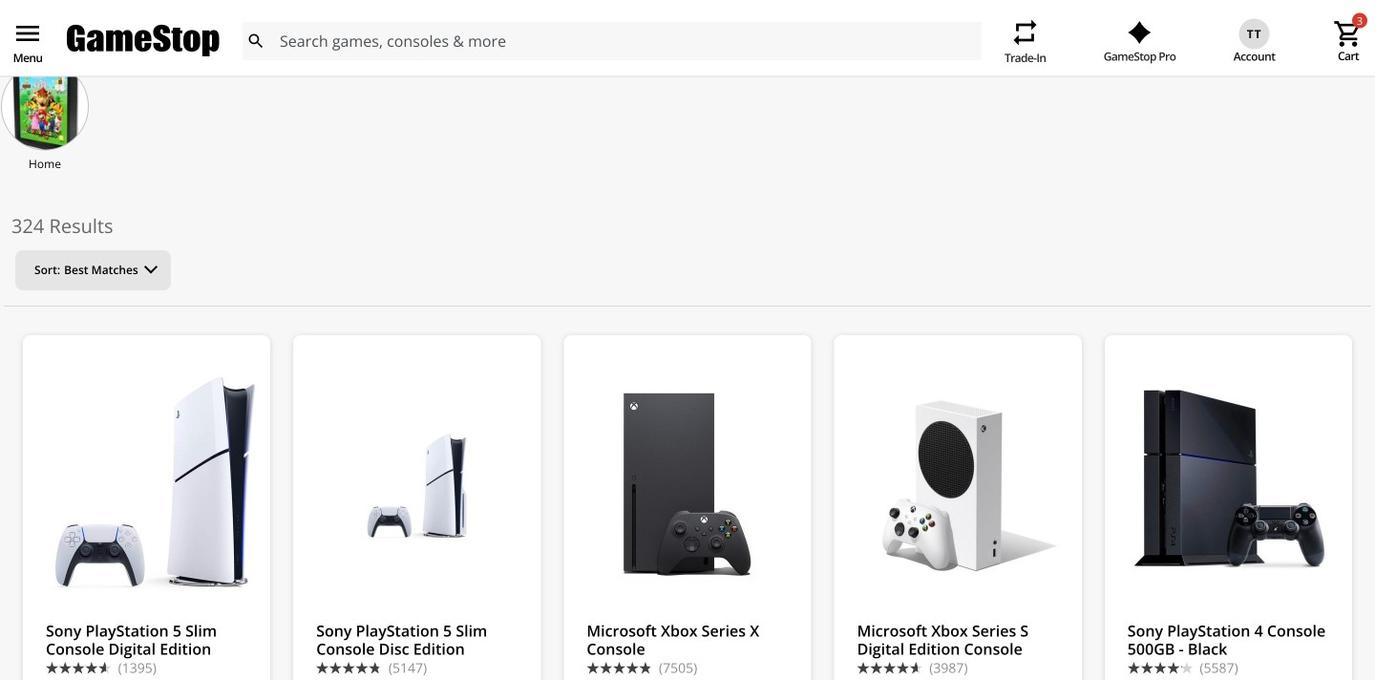 Task type: vqa. For each thing, say whether or not it's contained in the screenshot.
the Sony PlayStation 5 Slim Console Disc Edition IMAGE
yes



Task type: describe. For each thing, give the bounding box(es) containing it.
gamestop pro icon image
[[1128, 21, 1152, 44]]

gamestop image
[[67, 23, 220, 59]]



Task type: locate. For each thing, give the bounding box(es) containing it.
sony playstation 4  console 500gb - black image
[[1120, 370, 1338, 599]]

sony playstation 5 slim console digital edition image
[[38, 370, 255, 599]]

microsoft xbox series x console image
[[579, 370, 796, 599]]

microsoft xbox series s digital edition console image
[[850, 370, 1067, 599]]

sony playstation 5 slim console disc edition image
[[309, 370, 526, 599]]

Search games, consoles & more search field
[[280, 22, 948, 60]]

None search field
[[242, 22, 982, 60]]



